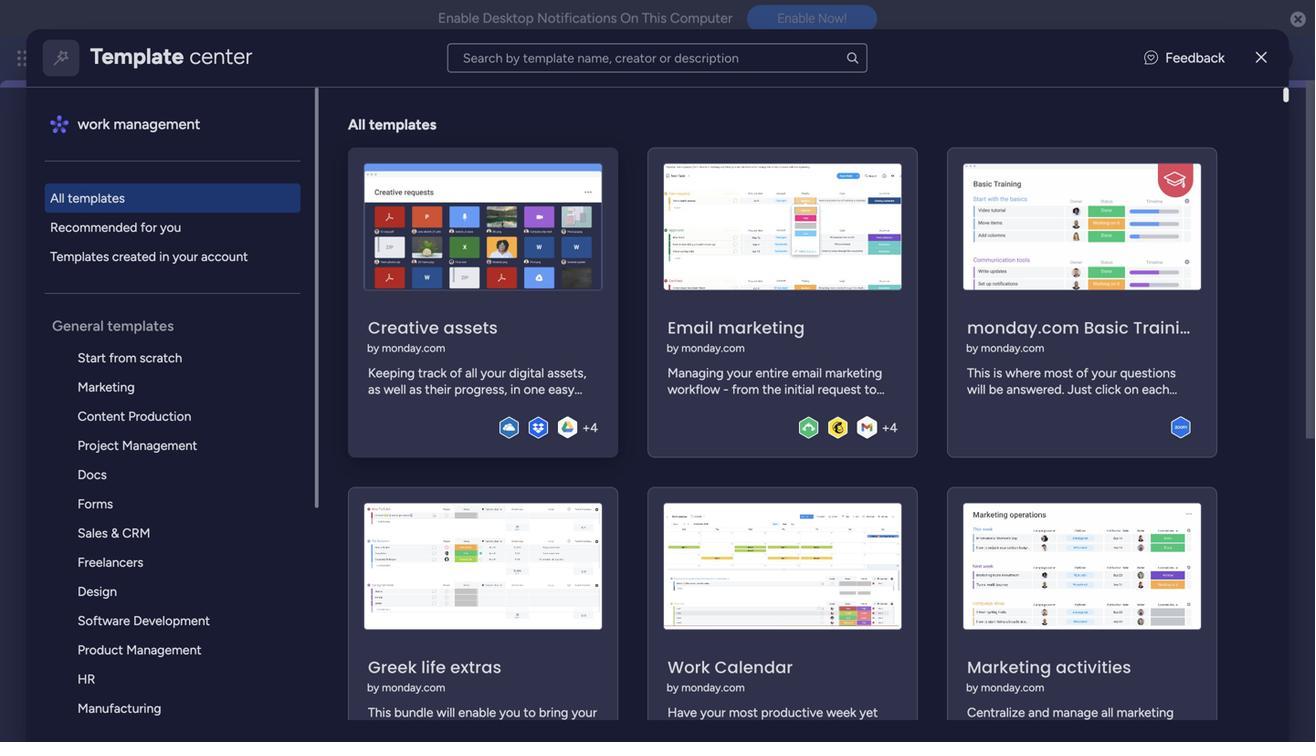 Task type: vqa. For each thing, say whether or not it's contained in the screenshot.
lottie animation "image" to the bottom
no



Task type: describe. For each thing, give the bounding box(es) containing it.
from
[[109, 350, 136, 366]]

management for project management
[[122, 438, 197, 453]]

manage
[[219, 295, 265, 311]]

templates inside button
[[389, 377, 446, 392]]

monday.com inside marketing activities by monday.com
[[981, 681, 1044, 695]]

work inside welcome to work management
[[257, 146, 321, 181]]

select product image
[[16, 49, 35, 68]]

1 horizontal spatial and
[[331, 315, 353, 330]]

management inside dropdown button
[[459, 478, 556, 497]]

enable now!
[[777, 11, 847, 26]]

general templates
[[52, 317, 174, 335]]

1 horizontal spatial all templates
[[348, 116, 436, 133]]

monday.com basic training by monday.com
[[966, 317, 1202, 355]]

run
[[292, 295, 311, 311]]

everyday
[[602, 295, 653, 311]]

+ 4 for creative assets
[[582, 420, 598, 436]]

welcome
[[257, 133, 318, 150]]

search image
[[846, 51, 860, 65]]

enable desktop notifications on this computer
[[438, 10, 733, 26]]

creative
[[368, 317, 439, 340]]

goals.
[[467, 334, 500, 349]]

templates inside heading
[[107, 317, 174, 335]]

you inside manage and run all aspects of your work in one unified place. from everyday tasks, to advanced projects, and processes, monday work management allows you to connect the dots, work smarter, and achieve shared goals.
[[617, 315, 638, 330]]

hr
[[77, 672, 95, 687]]

by inside monday.com basic training by monday.com
[[966, 342, 978, 355]]

manage and run all aspects of your work in one unified place. from everyday tasks, to advanced projects, and processes, monday work management allows you to connect the dots, work smarter, and achieve shared goals.
[[219, 295, 704, 349]]

start
[[77, 350, 106, 366]]

docs
[[77, 467, 107, 483]]

account
[[201, 249, 248, 264]]

feedback
[[1166, 50, 1225, 66]]

work inside button
[[280, 377, 308, 392]]

4 for assets
[[590, 420, 598, 436]]

aspects
[[329, 295, 374, 311]]

in inside explore element
[[159, 249, 169, 264]]

by for creative assets
[[367, 342, 379, 355]]

greek life extras by monday.com
[[367, 656, 501, 695]]

started
[[326, 478, 379, 497]]

getting
[[266, 478, 322, 497]]

for
[[140, 220, 157, 235]]

feedback link
[[1145, 48, 1225, 68]]

templates inside explore element
[[67, 190, 125, 206]]

unified
[[490, 295, 529, 311]]

template
[[90, 43, 184, 69]]

development
[[133, 613, 210, 629]]

product management
[[77, 643, 201, 658]]

by inside greek life extras by monday.com
[[367, 681, 379, 695]]

Search by template name, creator or description search field
[[447, 43, 868, 73]]

2 horizontal spatial to
[[692, 295, 704, 311]]

freelancers
[[77, 555, 143, 570]]

all
[[314, 295, 326, 311]]

software development
[[77, 613, 210, 629]]

in inside manage and run all aspects of your work in one unified place. from everyday tasks, to advanced projects, and processes, monday work management allows you to connect the dots, work smarter, and achieve shared goals.
[[452, 295, 462, 311]]

life
[[421, 656, 446, 680]]

connect
[[657, 315, 704, 330]]

templates created in your account
[[50, 249, 248, 264]]

computer
[[670, 10, 733, 26]]

monday.com inside greek life extras by monday.com
[[382, 681, 445, 695]]

training
[[1133, 317, 1202, 340]]

&
[[111, 526, 119, 541]]

1 horizontal spatial to
[[641, 315, 653, 330]]

on
[[620, 10, 639, 26]]

place.
[[532, 295, 566, 311]]

monday.com inside email marketing by monday.com
[[681, 342, 745, 355]]

by for work calendar
[[667, 681, 679, 695]]

+ 4 for email marketing
[[882, 420, 898, 436]]

welcome to work management
[[257, 133, 502, 181]]

marketing
[[718, 317, 805, 340]]

marketing for marketing
[[77, 379, 135, 395]]

manufacturing
[[77, 701, 161, 717]]

email marketing by monday.com
[[667, 317, 805, 355]]

explore element
[[45, 184, 315, 271]]

explore work management templates button
[[219, 370, 461, 399]]

sales
[[77, 526, 108, 541]]

activities
[[1056, 656, 1131, 680]]

projects,
[[278, 315, 328, 330]]

the
[[219, 334, 238, 349]]

design
[[77, 584, 117, 600]]

extras
[[450, 656, 501, 680]]

start from scratch
[[77, 350, 182, 366]]

content production
[[77, 409, 191, 424]]

to inside welcome to work management
[[322, 133, 336, 150]]

shared
[[425, 334, 464, 349]]

with
[[383, 478, 415, 497]]

dots,
[[241, 334, 270, 349]]

product
[[411, 247, 470, 266]]

close image
[[1256, 51, 1267, 64]]

project management
[[77, 438, 197, 453]]

project
[[77, 438, 119, 453]]

work management product
[[270, 247, 470, 266]]

tasks,
[[657, 295, 689, 311]]

list box containing work management
[[45, 88, 319, 743]]

john smith image
[[1264, 44, 1293, 73]]

achieve
[[378, 334, 422, 349]]

email
[[667, 317, 713, 340]]

management for product management
[[126, 643, 201, 658]]

recommended
[[50, 220, 137, 235]]

your inside explore element
[[172, 249, 198, 264]]



Task type: locate. For each thing, give the bounding box(es) containing it.
1 horizontal spatial enable
[[777, 11, 815, 26]]

sales & crm
[[77, 526, 150, 541]]

invite
[[1058, 143, 1094, 160]]

and left run
[[268, 295, 289, 311]]

you down everyday at top left
[[617, 315, 638, 330]]

template center
[[90, 43, 252, 69]]

1 vertical spatial and
[[331, 315, 353, 330]]

0 horizontal spatial to
[[322, 133, 336, 150]]

general templates heading
[[52, 316, 315, 336]]

2 vertical spatial to
[[641, 315, 653, 330]]

monday.com inside creative assets by monday.com
[[382, 342, 445, 355]]

enable for enable now!
[[777, 11, 815, 26]]

marketing for marketing activities by monday.com
[[967, 656, 1051, 680]]

2 + 4 from the left
[[882, 420, 898, 436]]

to right welcome
[[322, 133, 336, 150]]

0 horizontal spatial + 4
[[582, 420, 598, 436]]

crm
[[122, 526, 150, 541]]

1 vertical spatial all
[[50, 190, 64, 206]]

help image
[[1196, 49, 1215, 68]]

by inside marketing activities by monday.com
[[966, 681, 978, 695]]

product
[[77, 643, 123, 658]]

marketing inside work management templates element
[[77, 379, 135, 395]]

1 vertical spatial marketing
[[967, 656, 1051, 680]]

getting started with work management button
[[197, 452, 1109, 524]]

work
[[148, 48, 180, 69], [77, 116, 110, 133], [257, 146, 321, 181], [270, 247, 306, 266], [421, 295, 449, 311], [469, 315, 497, 330], [273, 334, 301, 349], [280, 377, 308, 392], [419, 478, 455, 497]]

0 vertical spatial marketing
[[77, 379, 135, 395]]

work management
[[77, 116, 200, 133]]

assets
[[443, 317, 498, 340]]

production
[[128, 409, 191, 424]]

1 horizontal spatial monday
[[420, 315, 466, 330]]

management down the development
[[126, 643, 201, 658]]

monday up the work management
[[81, 48, 144, 69]]

one
[[465, 295, 487, 311]]

1 horizontal spatial in
[[452, 295, 462, 311]]

1 horizontal spatial + 4
[[882, 420, 898, 436]]

0 horizontal spatial all
[[50, 190, 64, 206]]

all templates
[[348, 116, 436, 133], [50, 190, 125, 206]]

work inside dropdown button
[[419, 478, 455, 497]]

0 horizontal spatial and
[[268, 295, 289, 311]]

management
[[184, 48, 284, 69], [113, 116, 200, 133], [329, 146, 502, 181], [310, 247, 407, 266], [500, 315, 575, 330], [311, 377, 386, 392], [459, 478, 556, 497]]

1 enable from the left
[[438, 10, 479, 26]]

enable left desktop at the left of page
[[438, 10, 479, 26]]

0 vertical spatial your
[[172, 249, 198, 264]]

and
[[268, 295, 289, 311], [331, 315, 353, 330], [354, 334, 375, 349]]

0 vertical spatial all
[[348, 116, 365, 133]]

0 horizontal spatial marketing
[[77, 379, 135, 395]]

0 vertical spatial all templates
[[348, 116, 436, 133]]

your left account
[[172, 249, 198, 264]]

monday work management
[[81, 48, 284, 69]]

by for marketing activities
[[966, 681, 978, 695]]

general
[[52, 317, 104, 335]]

by for email marketing
[[667, 342, 679, 355]]

2 4 from the left
[[890, 420, 898, 436]]

explore work management templates
[[234, 377, 446, 392]]

your inside manage and run all aspects of your work in one unified place. from everyday tasks, to advanced projects, and processes, monday work management allows you to connect the dots, work smarter, and achieve shared goals.
[[392, 295, 418, 311]]

your
[[172, 249, 198, 264], [392, 295, 418, 311]]

monday inside manage and run all aspects of your work in one unified place. from everyday tasks, to advanced projects, and processes, monday work management allows you to connect the dots, work smarter, and achieve shared goals.
[[420, 315, 466, 330]]

1 horizontal spatial your
[[392, 295, 418, 311]]

marketing left activities
[[967, 656, 1051, 680]]

1 horizontal spatial 4
[[890, 420, 898, 436]]

software
[[77, 613, 130, 629]]

2 + from the left
[[882, 420, 890, 436]]

1 4 from the left
[[590, 420, 598, 436]]

1 vertical spatial all templates
[[50, 190, 125, 206]]

allows
[[578, 315, 614, 330]]

this
[[642, 10, 667, 26]]

0 horizontal spatial monday
[[81, 48, 144, 69]]

marketing inside marketing activities by monday.com
[[967, 656, 1051, 680]]

0 vertical spatial and
[[268, 295, 289, 311]]

enable inside "button"
[[777, 11, 815, 26]]

0 horizontal spatial in
[[159, 249, 169, 264]]

greek
[[368, 656, 417, 680]]

1 vertical spatial you
[[617, 315, 638, 330]]

management inside welcome to work management
[[329, 146, 502, 181]]

2 vertical spatial and
[[354, 334, 375, 349]]

all inside explore element
[[50, 190, 64, 206]]

by
[[367, 342, 379, 355], [667, 342, 679, 355], [966, 342, 978, 355], [367, 681, 379, 695], [667, 681, 679, 695], [966, 681, 978, 695]]

dapulse close image
[[1291, 11, 1306, 29]]

in left one
[[452, 295, 462, 311]]

templates
[[369, 116, 436, 133], [67, 190, 125, 206], [107, 317, 174, 335], [389, 377, 446, 392]]

management inside manage and run all aspects of your work in one unified place. from everyday tasks, to advanced projects, and processes, monday work management allows you to connect the dots, work smarter, and achieve shared goals.
[[500, 315, 575, 330]]

all right welcome
[[348, 116, 365, 133]]

you
[[160, 220, 181, 235], [617, 315, 638, 330]]

forms
[[77, 496, 113, 512]]

creative assets by monday.com
[[367, 317, 498, 355]]

calendar
[[715, 656, 793, 680]]

management down the "production"
[[122, 438, 197, 453]]

smarter,
[[304, 334, 351, 349]]

1 + 4 from the left
[[582, 420, 598, 436]]

to
[[322, 133, 336, 150], [692, 295, 704, 311], [641, 315, 653, 330]]

enable left now!
[[777, 11, 815, 26]]

to down everyday at top left
[[641, 315, 653, 330]]

0 vertical spatial monday
[[81, 48, 144, 69]]

1 horizontal spatial +
[[882, 420, 890, 436]]

advanced
[[219, 315, 275, 330]]

by inside work calendar by monday.com
[[667, 681, 679, 695]]

content
[[77, 409, 125, 424]]

getting started with work management
[[266, 478, 556, 497]]

invite button
[[1017, 133, 1110, 170]]

2 horizontal spatial and
[[354, 334, 375, 349]]

basic
[[1084, 317, 1129, 340]]

0 horizontal spatial enable
[[438, 10, 479, 26]]

monday up shared
[[420, 315, 466, 330]]

and down "aspects"
[[331, 315, 353, 330]]

all
[[348, 116, 365, 133], [50, 190, 64, 206]]

desktop
[[483, 10, 534, 26]]

1 vertical spatial your
[[392, 295, 418, 311]]

enable for enable desktop notifications on this computer
[[438, 10, 479, 26]]

your right of
[[392, 295, 418, 311]]

all up recommended
[[50, 190, 64, 206]]

None search field
[[447, 43, 868, 73]]

1 horizontal spatial marketing
[[967, 656, 1051, 680]]

in right 'created'
[[159, 249, 169, 264]]

by inside email marketing by monday.com
[[667, 342, 679, 355]]

1 horizontal spatial all
[[348, 116, 365, 133]]

from
[[569, 295, 598, 311]]

0 horizontal spatial 4
[[590, 420, 598, 436]]

scratch
[[139, 350, 182, 366]]

search everything image
[[1156, 49, 1175, 68]]

monday.com inside work calendar by monday.com
[[681, 681, 745, 695]]

1 vertical spatial management
[[126, 643, 201, 658]]

marketing
[[77, 379, 135, 395], [967, 656, 1051, 680]]

templates
[[50, 249, 109, 264]]

1 vertical spatial to
[[692, 295, 704, 311]]

monday
[[81, 48, 144, 69], [420, 315, 466, 330]]

management inside button
[[311, 377, 386, 392]]

work
[[667, 656, 710, 680]]

0 horizontal spatial you
[[160, 220, 181, 235]]

of
[[377, 295, 389, 311]]

0 vertical spatial to
[[322, 133, 336, 150]]

0 horizontal spatial all templates
[[50, 190, 125, 206]]

management
[[122, 438, 197, 453], [126, 643, 201, 658]]

you right for
[[160, 220, 181, 235]]

2 enable from the left
[[777, 11, 815, 26]]

explore
[[234, 377, 277, 392]]

notifications
[[537, 10, 617, 26]]

all templates inside explore element
[[50, 190, 125, 206]]

created
[[112, 249, 156, 264]]

now!
[[818, 11, 847, 26]]

marketing activities by monday.com
[[966, 656, 1131, 695]]

you inside explore element
[[160, 220, 181, 235]]

+ for creative assets
[[582, 420, 590, 436]]

work management templates element
[[45, 343, 315, 743]]

enable now! button
[[747, 5, 877, 32]]

0 vertical spatial you
[[160, 220, 181, 235]]

list box
[[45, 88, 319, 743]]

by inside creative assets by monday.com
[[367, 342, 379, 355]]

v2 user feedback image
[[1145, 48, 1158, 68]]

1 horizontal spatial you
[[617, 315, 638, 330]]

to right tasks,
[[692, 295, 704, 311]]

1 + from the left
[[582, 420, 590, 436]]

processes,
[[356, 315, 417, 330]]

4 for marketing
[[890, 420, 898, 436]]

marketing up content at the bottom left
[[77, 379, 135, 395]]

and down processes,
[[354, 334, 375, 349]]

0 vertical spatial management
[[122, 438, 197, 453]]

0 vertical spatial in
[[159, 249, 169, 264]]

recommended for you
[[50, 220, 181, 235]]

1 vertical spatial in
[[452, 295, 462, 311]]

monday.com
[[967, 317, 1079, 340], [382, 342, 445, 355], [681, 342, 745, 355], [981, 342, 1044, 355], [382, 681, 445, 695], [681, 681, 745, 695], [981, 681, 1044, 695]]

center
[[189, 43, 252, 69]]

0 horizontal spatial your
[[172, 249, 198, 264]]

work calendar by monday.com
[[667, 656, 793, 695]]

+ for email marketing
[[882, 420, 890, 436]]

management inside list box
[[113, 116, 200, 133]]

+
[[582, 420, 590, 436], [882, 420, 890, 436]]

1 vertical spatial monday
[[420, 315, 466, 330]]

in
[[159, 249, 169, 264], [452, 295, 462, 311]]

0 horizontal spatial +
[[582, 420, 590, 436]]



